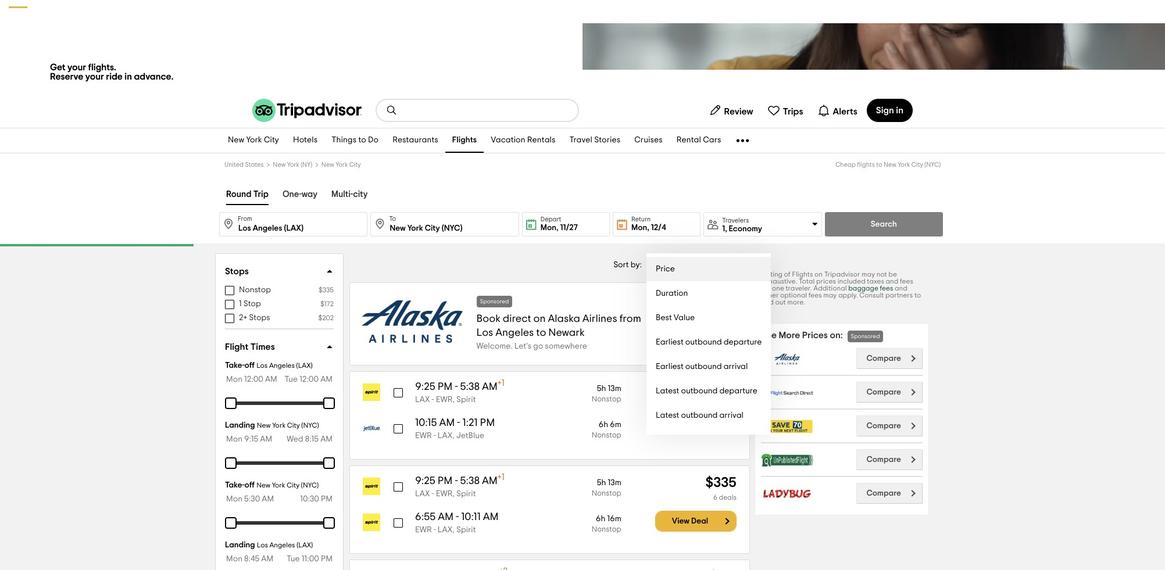 Task type: describe. For each thing, give the bounding box(es) containing it.
latest time slider for tue 12:00 am
[[316, 391, 342, 416]]

departure for earliest return departure
[[709, 436, 748, 444]]

sign
[[876, 106, 894, 115]]

sign in link
[[867, 99, 913, 122]]

duration
[[656, 290, 688, 298]]

travelers 1 , economy
[[722, 217, 762, 233]]

3 compare link from the top
[[857, 416, 923, 437]]

round trip link
[[226, 185, 269, 205]]

latest time slider for wed 8:15 am
[[316, 451, 342, 476]]

take- for take-off new york city (nyc)
[[225, 481, 245, 489]]

pm up 6:55 am - 10:11 am ewr - lax , spirit
[[438, 476, 453, 487]]

9:25 pm - 5:38 am + 1 for $337
[[415, 379, 504, 392]]

tripadvisor image
[[252, 99, 362, 122]]

lax inside 10:15 am - 1:21 pm ewr - lax , jetblue
[[438, 432, 452, 440]]

1:21
[[462, 418, 478, 428]]

stop
[[243, 300, 261, 308]]

by:
[[631, 261, 642, 269]]

one-way
[[282, 190, 317, 199]]

12:00 for tue
[[300, 376, 319, 384]]

5h for $337
[[597, 385, 606, 393]]

and other optional fees may apply. consult partners to find out more.
[[762, 285, 921, 306]]

total
[[799, 278, 815, 285]]

flight
[[225, 342, 248, 352]]

new york (ny) link
[[273, 162, 312, 168]]

mon for mon 12:00 am
[[226, 376, 242, 384]]

to
[[389, 216, 396, 222]]

mon, for mon, 12/4
[[631, 224, 649, 232]]

round
[[226, 190, 251, 199]]

$335 for $335
[[319, 287, 334, 294]]

, inside 6:55 am - 10:11 am ewr - lax , spirit
[[452, 526, 455, 534]]

new up united
[[228, 136, 244, 144]]

travel
[[569, 136, 592, 144]]

lax - ewr , spirit for $335
[[415, 490, 476, 498]]

- down 6:55
[[434, 526, 436, 534]]

landing for landing new york city (nyc)
[[225, 421, 255, 430]]

one-
[[282, 190, 302, 199]]

take-off los angeles (lax)
[[225, 362, 313, 370]]

5:38 for $337
[[460, 382, 480, 392]]

flights inside the listing of flights on tripadvisor may not be exhaustive. total prices included taxes and fees for one traveler. additional
[[792, 271, 813, 278]]

- up 10:15
[[432, 396, 434, 404]]

nonstop up stop
[[239, 286, 271, 294]]

hotels
[[293, 136, 318, 144]]

trips link
[[762, 99, 808, 122]]

6h 6m nonstop
[[592, 421, 621, 440]]

8:15
[[305, 435, 319, 444]]

listing of flights on tripadvisor may not be exhaustive. total prices included taxes and fees for one traveler. additional
[[762, 271, 913, 292]]

5h for $335
[[597, 479, 606, 487]]

york down things
[[336, 162, 348, 168]]

compare for third compare link from the top
[[866, 422, 901, 430]]

1 view deal button from the top
[[655, 406, 737, 427]]

city
[[353, 190, 368, 199]]

pm right 11:00
[[321, 555, 333, 563]]

wed
[[287, 435, 303, 444]]

2 compare link from the top
[[857, 382, 923, 403]]

mon for mon 8:45 am
[[226, 555, 242, 563]]

lax inside 6:55 am - 10:11 am ewr - lax , spirit
[[438, 526, 452, 534]]

may inside the listing of flights on tripadvisor may not be exhaustive. total prices included taxes and fees for one traveler. additional
[[862, 271, 875, 278]]

6h for $337
[[599, 421, 608, 429]]

10:15
[[415, 418, 437, 428]]

vacation rentals link
[[484, 128, 562, 153]]

angeles inside book direct on alaska airlines from los angeles to newark welcome. let's go somewhere
[[495, 328, 534, 338]]

pm inside 10:15 am - 1:21 pm ewr - lax , jetblue
[[480, 418, 495, 428]]

5:38 for $335
[[460, 476, 480, 487]]

City or Airport text field
[[371, 212, 519, 237]]

6
[[713, 494, 717, 501]]

way
[[302, 190, 317, 199]]

off for take-off new york city (nyc)
[[245, 481, 255, 489]]

12/4
[[651, 224, 666, 232]]

search image
[[386, 105, 398, 116]]

angeles inside landing los angeles (lax)
[[269, 542, 295, 549]]

wed 8:15 am
[[287, 435, 333, 444]]

on inside the listing of flights on tripadvisor may not be exhaustive. total prices included taxes and fees for one traveler. additional
[[814, 271, 823, 278]]

and inside the listing of flights on tripadvisor may not be exhaustive. total prices included taxes and fees for one traveler. additional
[[886, 278, 898, 285]]

0 vertical spatial stops
[[225, 267, 249, 276]]

return mon, 12/4
[[631, 216, 666, 232]]

to inside book direct on alaska airlines from los angeles to newark welcome. let's go somewhere
[[536, 328, 546, 338]]

latest for latest outbound departure
[[656, 387, 679, 395]]

compare button for 1st compare link from the top of the page
[[857, 348, 923, 369]]

12:00 for mon
[[244, 376, 263, 384]]

11/27
[[560, 224, 578, 232]]

angeles inside take-off los angeles (lax)
[[269, 362, 295, 369]]

mon 5:30 am
[[226, 495, 274, 503]]

earliest outbound arrival
[[656, 363, 748, 371]]

york left '(ny)'
[[287, 162, 299, 168]]

new inside landing new york city (nyc)
[[257, 422, 271, 429]]

6:55 am - 10:11 am ewr - lax , spirit
[[415, 512, 499, 534]]

9:25 pm - 5:38 am + 1 for $335
[[415, 473, 504, 487]]

travel stories
[[569, 136, 620, 144]]

cruises
[[634, 136, 663, 144]]

york up states
[[246, 136, 262, 144]]

restaurants
[[393, 136, 438, 144]]

mon for mon 5:30 am
[[226, 495, 242, 503]]

0 horizontal spatial new york city link
[[221, 128, 286, 153]]

see
[[761, 331, 777, 340]]

(lax) inside landing los angeles (lax)
[[297, 542, 313, 549]]

compare for second compare link from the bottom of the page
[[866, 456, 901, 464]]

9:15
[[244, 435, 258, 444]]

1 vertical spatial value
[[674, 314, 695, 322]]

flights link
[[445, 128, 484, 153]]

mon for mon 9:15 am
[[226, 435, 242, 444]]

vacation
[[491, 136, 525, 144]]

2+
[[239, 314, 247, 322]]

10:11
[[461, 512, 481, 523]]

cars
[[703, 136, 721, 144]]

1 inside travelers 1 , economy
[[722, 225, 725, 233]]

depart
[[541, 216, 561, 223]]

9:25 for $337
[[415, 382, 435, 392]]

included
[[838, 278, 865, 285]]

1 compare link from the top
[[857, 348, 923, 369]]

latest outbound arrival
[[656, 412, 743, 420]]

cheap flights to new york city (nyc)
[[836, 162, 941, 168]]

1 horizontal spatial sponsored
[[851, 334, 880, 340]]

outbound for earliest outbound departure
[[685, 338, 722, 346]]

rental cars link
[[670, 128, 728, 153]]

6:55
[[415, 512, 436, 523]]

13m for $337
[[608, 385, 621, 393]]

take- for take-off los angeles (lax)
[[225, 362, 245, 370]]

new inside take-off new york city (nyc)
[[256, 482, 270, 489]]

things
[[331, 136, 356, 144]]

ewr up 10:15
[[436, 396, 452, 404]]

be
[[888, 271, 897, 278]]

not
[[877, 271, 887, 278]]

10:30 pm
[[300, 495, 333, 503]]

newark
[[548, 328, 585, 338]]

2 view deal button from the top
[[655, 511, 737, 532]]

hotels link
[[286, 128, 324, 153]]

optional
[[780, 292, 807, 299]]

- up 6:55 am - 10:11 am ewr - lax , spirit
[[455, 476, 458, 487]]

traveler.
[[786, 285, 812, 292]]

fees inside the listing of flights on tripadvisor may not be exhaustive. total prices included taxes and fees for one traveler. additional
[[900, 278, 913, 285]]

for
[[762, 285, 771, 292]]

landing new york city (nyc)
[[225, 421, 319, 430]]

and inside 'and other optional fees may apply. consult partners to find out more.'
[[895, 285, 907, 292]]

view for second view deal button from the top
[[672, 517, 689, 526]]

new right flights
[[884, 162, 896, 168]]

city inside take-off new york city (nyc)
[[287, 482, 299, 489]]

tue for tue 12:00 am
[[285, 376, 298, 384]]

earliest return departure
[[656, 436, 748, 444]]

one
[[772, 285, 784, 292]]

nonstop up 6m
[[592, 396, 621, 403]]

6m
[[610, 421, 621, 429]]

0 vertical spatial flights
[[452, 136, 477, 144]]

10:30
[[300, 495, 319, 503]]

latest time slider for 10:30 pm
[[316, 510, 342, 536]]

compare for fourth compare link from the bottom
[[866, 388, 901, 396]]

compare button for second compare link from the bottom of the page
[[857, 449, 923, 470]]

, inside travelers 1 , economy
[[725, 225, 727, 233]]

outbound for latest outbound arrival
[[681, 412, 718, 420]]

fees inside 'and other optional fees may apply. consult partners to find out more.'
[[809, 292, 822, 299]]

landing los angeles (lax)
[[225, 541, 313, 549]]

- left 10:11
[[456, 512, 459, 523]]

1 vertical spatial best value
[[656, 314, 695, 322]]

multi-city
[[331, 190, 368, 199]]

return
[[685, 436, 708, 444]]

from
[[620, 314, 641, 324]]

13m for $335
[[608, 479, 621, 487]]

things to do link
[[324, 128, 386, 153]]

review link
[[704, 99, 758, 122]]

flights
[[857, 162, 875, 168]]



Task type: vqa. For each thing, say whether or not it's contained in the screenshot.
$35's Dallas, Tx (Dfw)
no



Task type: locate. For each thing, give the bounding box(es) containing it.
travelers
[[722, 217, 749, 224]]

0 vertical spatial 9:25
[[415, 382, 435, 392]]

1 vertical spatial deal
[[691, 517, 708, 526]]

airlines
[[582, 314, 617, 324]]

arrival down $337
[[719, 412, 743, 420]]

york right flights
[[898, 162, 910, 168]]

0 horizontal spatial 12:00
[[244, 376, 263, 384]]

1 horizontal spatial $335
[[705, 476, 737, 490]]

travel stories link
[[562, 128, 627, 153]]

1 vertical spatial flights
[[792, 271, 813, 278]]

view deal button up return on the right of page
[[655, 406, 737, 427]]

best right by:
[[653, 261, 669, 269]]

earliest up earliest outbound arrival
[[656, 338, 684, 346]]

1 spirit from the top
[[456, 396, 476, 404]]

4 compare link from the top
[[857, 449, 923, 470]]

6h left the 16m
[[596, 515, 605, 523]]

1 vertical spatial lax - ewr , spirit
[[415, 490, 476, 498]]

9:25 pm - 5:38 am + 1
[[415, 379, 504, 392], [415, 473, 504, 487]]

1 vertical spatial $335
[[705, 476, 737, 490]]

value down duration
[[674, 314, 695, 322]]

4 compare from the top
[[866, 456, 901, 464]]

latest for latest outbound arrival
[[656, 412, 679, 420]]

+ for $337
[[498, 379, 501, 388]]

9:25 up 6:55
[[415, 476, 435, 487]]

2 view deal from the top
[[672, 517, 708, 526]]

price
[[656, 265, 675, 273]]

0 horizontal spatial may
[[823, 292, 837, 299]]

spirit for $337
[[456, 396, 476, 404]]

3 spirit from the top
[[456, 526, 476, 534]]

outbound for earliest outbound arrival
[[685, 363, 722, 371]]

13m
[[608, 385, 621, 393], [608, 479, 621, 487]]

1 vertical spatial los
[[256, 362, 268, 369]]

prices
[[816, 278, 836, 285]]

nonstop up the 16m
[[592, 490, 621, 498]]

flight times
[[225, 342, 275, 352]]

0 vertical spatial lax - ewr , spirit
[[415, 396, 476, 404]]

0 horizontal spatial mon,
[[541, 224, 558, 232]]

mon, inside return mon, 12/4
[[631, 224, 649, 232]]

stops up "1 stop"
[[225, 267, 249, 276]]

fees down total
[[809, 292, 822, 299]]

(nyc) inside landing new york city (nyc)
[[301, 422, 319, 429]]

0 vertical spatial latest time slider
[[316, 391, 342, 416]]

1 vertical spatial earliest time slider
[[218, 451, 244, 476]]

0 vertical spatial 9:25 pm - 5:38 am + 1
[[415, 379, 504, 392]]

- up 10:15 am - 1:21 pm ewr - lax , jetblue at the bottom of the page
[[455, 382, 458, 392]]

(ny)
[[301, 162, 312, 168]]

$335 for $335 6 deals
[[705, 476, 737, 490]]

1 5:38 from the top
[[460, 382, 480, 392]]

0 horizontal spatial $335
[[319, 287, 334, 294]]

trip
[[253, 190, 269, 199]]

1 vertical spatial view deal
[[672, 517, 708, 526]]

0 horizontal spatial sponsored
[[480, 299, 509, 304]]

1 lax - ewr , spirit from the top
[[415, 396, 476, 404]]

2 latest time slider from the top
[[316, 451, 342, 476]]

1 vertical spatial (lax)
[[297, 542, 313, 549]]

view deal down $335 6 deals
[[672, 517, 708, 526]]

baggage
[[848, 285, 878, 292]]

search button
[[825, 212, 943, 237]]

2 9:25 pm - 5:38 am + 1 from the top
[[415, 473, 504, 487]]

1 vertical spatial take-
[[225, 481, 245, 489]]

9:25 pm - 5:38 am + 1 up 10:11
[[415, 473, 504, 487]]

1 12:00 from the left
[[244, 376, 263, 384]]

partners
[[885, 292, 913, 299]]

other
[[762, 292, 779, 299]]

tue left 11:00
[[287, 555, 300, 563]]

5 compare link from the top
[[857, 483, 923, 504]]

tue for tue 11:00 pm
[[287, 555, 300, 563]]

2 off from the top
[[245, 481, 255, 489]]

13m up 6m
[[608, 385, 621, 393]]

0 vertical spatial 5h
[[597, 385, 606, 393]]

2 earliest time slider from the top
[[218, 451, 244, 476]]

landing up mon 8:45 am
[[225, 541, 255, 549]]

nonstop
[[239, 286, 271, 294], [592, 396, 621, 403], [592, 432, 621, 440], [592, 490, 621, 498], [592, 526, 621, 534]]

earliest time slider
[[218, 391, 244, 416], [218, 451, 244, 476], [218, 510, 244, 536]]

1 vertical spatial tue
[[287, 555, 300, 563]]

1 vertical spatial +
[[498, 473, 501, 482]]

new york city link up states
[[221, 128, 286, 153]]

latest time slider down tue 12:00 am
[[316, 391, 342, 416]]

1 vertical spatial new york city
[[321, 162, 361, 168]]

1 5h 13m nonstop from the top
[[592, 385, 621, 403]]

11:00
[[302, 555, 319, 563]]

economy
[[729, 225, 762, 233]]

to inside 'and other optional fees may apply. consult partners to find out more.'
[[914, 292, 921, 299]]

9:25 for $335
[[415, 476, 435, 487]]

2 vertical spatial earliest
[[656, 436, 684, 444]]

ewr up 6:55 am - 10:11 am ewr - lax , spirit
[[436, 490, 452, 498]]

None search field
[[377, 100, 578, 121]]

ewr down 10:15
[[415, 432, 432, 440]]

$335 up 6
[[705, 476, 737, 490]]

tue down take-off los angeles (lax)
[[285, 376, 298, 384]]

off
[[245, 362, 255, 370], [245, 481, 255, 489]]

york inside landing new york city (nyc)
[[272, 422, 286, 429]]

pm right 1:21
[[480, 418, 495, 428]]

earliest for earliest outbound departure
[[656, 338, 684, 346]]

mon left 5:30
[[226, 495, 242, 503]]

sponsored right on:
[[851, 334, 880, 340]]

york
[[246, 136, 262, 144], [287, 162, 299, 168], [336, 162, 348, 168], [898, 162, 910, 168], [272, 422, 286, 429], [272, 482, 285, 489]]

2 take- from the top
[[225, 481, 245, 489]]

2 vertical spatial los
[[257, 542, 268, 549]]

1 compare button from the top
[[857, 348, 923, 369]]

0 vertical spatial new york city link
[[221, 128, 286, 153]]

0 vertical spatial arrival
[[724, 363, 748, 371]]

2 vertical spatial angeles
[[269, 542, 295, 549]]

best down duration
[[656, 314, 672, 322]]

best value up duration
[[653, 261, 692, 269]]

1 horizontal spatial mon,
[[631, 224, 649, 232]]

mon, for mon, 11/27
[[541, 224, 558, 232]]

trips
[[783, 107, 803, 116]]

0 vertical spatial angeles
[[495, 328, 534, 338]]

3 latest time slider from the top
[[316, 510, 342, 536]]

0 vertical spatial earliest
[[656, 338, 684, 346]]

fees right be
[[900, 278, 913, 285]]

am
[[265, 376, 277, 384], [320, 376, 333, 384], [482, 382, 498, 392], [439, 418, 455, 428], [260, 435, 272, 444], [320, 435, 333, 444], [482, 476, 498, 487], [262, 495, 274, 503], [438, 512, 454, 523], [483, 512, 499, 523], [261, 555, 273, 563]]

2 5h 13m nonstop from the top
[[592, 479, 621, 498]]

take- up 'mon 5:30 am'
[[225, 481, 245, 489]]

1 vertical spatial departure
[[719, 387, 757, 395]]

new right '(ny)'
[[321, 162, 334, 168]]

1 13m from the top
[[608, 385, 621, 393]]

compare button for fifth compare link from the top of the page
[[857, 483, 923, 504]]

0 vertical spatial (nyc)
[[925, 162, 941, 168]]

6h left 6m
[[599, 421, 608, 429]]

1 horizontal spatial flights
[[792, 271, 813, 278]]

5:30
[[244, 495, 260, 503]]

1 stop
[[239, 300, 261, 308]]

0 vertical spatial off
[[245, 362, 255, 370]]

$172
[[320, 301, 334, 308]]

to right partners
[[914, 292, 921, 299]]

5:38 up 1:21
[[460, 382, 480, 392]]

return
[[631, 216, 651, 223]]

new york city link down things
[[321, 162, 361, 168]]

0 horizontal spatial fees
[[809, 292, 822, 299]]

0 vertical spatial 6h
[[599, 421, 608, 429]]

6h inside 6h 16m nonstop
[[596, 515, 605, 523]]

may inside 'and other optional fees may apply. consult partners to find out more.'
[[823, 292, 837, 299]]

earliest time slider down 'mon 12:00 am' at the left bottom
[[218, 391, 244, 416]]

0 vertical spatial los
[[476, 328, 493, 338]]

los inside take-off los angeles (lax)
[[256, 362, 268, 369]]

view deal up return on the right of page
[[672, 413, 708, 421]]

1 latest time slider from the top
[[316, 391, 342, 416]]

take-off new york city (nyc)
[[225, 481, 319, 489]]

city inside landing new york city (nyc)
[[287, 422, 300, 429]]

10:15 am - 1:21 pm ewr - lax , jetblue
[[415, 418, 495, 440]]

lax - ewr , spirit for $337
[[415, 396, 476, 404]]

0 vertical spatial best value
[[653, 261, 692, 269]]

pm up 10:15 am - 1:21 pm ewr - lax , jetblue at the bottom of the page
[[438, 382, 453, 392]]

0 vertical spatial latest
[[656, 387, 679, 395]]

book
[[476, 314, 500, 324]]

$202
[[318, 315, 334, 321]]

1 + from the top
[[498, 379, 501, 388]]

arrival up $337
[[724, 363, 748, 371]]

13m up the 16m
[[608, 479, 621, 487]]

2 horizontal spatial fees
[[900, 278, 913, 285]]

do
[[368, 136, 379, 144]]

1 mon, from the left
[[541, 224, 558, 232]]

flights left the vacation
[[452, 136, 477, 144]]

2 lax - ewr , spirit from the top
[[415, 490, 476, 498]]

0 vertical spatial 13m
[[608, 385, 621, 393]]

new right states
[[273, 162, 286, 168]]

lax - ewr , spirit up 6:55
[[415, 490, 476, 498]]

mon, inside "depart mon, 11/27"
[[541, 224, 558, 232]]

value up duration
[[671, 261, 692, 269]]

landing up "mon 9:15 am"
[[225, 421, 255, 430]]

2 vertical spatial latest time slider
[[316, 510, 342, 536]]

2 5:38 from the top
[[460, 476, 480, 487]]

(nyc) inside take-off new york city (nyc)
[[301, 482, 319, 489]]

baggage fees
[[848, 285, 893, 292]]

2 5h from the top
[[597, 479, 606, 487]]

york inside take-off new york city (nyc)
[[272, 482, 285, 489]]

see more prices on:
[[761, 331, 843, 340]]

2 compare from the top
[[866, 388, 901, 396]]

1 9:25 pm - 5:38 am + 1 from the top
[[415, 379, 504, 392]]

ewr inside 10:15 am - 1:21 pm ewr - lax , jetblue
[[415, 432, 432, 440]]

2 vertical spatial spirit
[[456, 526, 476, 534]]

best
[[653, 261, 669, 269], [656, 314, 672, 322]]

0 vertical spatial tue
[[285, 376, 298, 384]]

go
[[533, 342, 543, 350]]

2 12:00 from the left
[[300, 376, 319, 384]]

earliest for earliest return departure
[[656, 436, 684, 444]]

1 vertical spatial on
[[533, 314, 546, 324]]

1 vertical spatial 9:25
[[415, 476, 435, 487]]

departure
[[724, 338, 762, 346], [719, 387, 757, 395], [709, 436, 748, 444]]

best value
[[653, 261, 692, 269], [656, 314, 695, 322]]

5h 13m nonstop for $335
[[592, 479, 621, 498]]

0 vertical spatial view deal button
[[655, 406, 737, 427]]

mon 12:00 am
[[226, 376, 277, 384]]

1 vertical spatial may
[[823, 292, 837, 299]]

(lax) up tue 12:00 am
[[296, 362, 313, 369]]

los inside landing los angeles (lax)
[[257, 542, 268, 549]]

1 latest from the top
[[656, 387, 679, 395]]

outbound for latest outbound departure
[[681, 387, 718, 395]]

- down 10:15
[[434, 432, 436, 440]]

2 mon, from the left
[[631, 224, 649, 232]]

vacation rentals
[[491, 136, 556, 144]]

1 compare from the top
[[866, 355, 901, 363]]

2+ stops
[[239, 314, 270, 322]]

0 vertical spatial on
[[814, 271, 823, 278]]

1 view from the top
[[672, 413, 689, 421]]

1 vertical spatial landing
[[225, 541, 255, 549]]

view deal
[[672, 413, 708, 421], [672, 517, 708, 526]]

2 + from the top
[[498, 473, 501, 482]]

city
[[264, 136, 279, 144], [349, 162, 361, 168], [911, 162, 923, 168], [287, 422, 300, 429], [287, 482, 299, 489]]

2 mon from the top
[[226, 435, 242, 444]]

5 compare from the top
[[866, 489, 901, 498]]

united states
[[224, 162, 264, 168]]

5h up 6h 16m nonstop
[[597, 479, 606, 487]]

- up 6:55
[[432, 490, 434, 498]]

0 vertical spatial (lax)
[[296, 362, 313, 369]]

1 take- from the top
[[225, 362, 245, 370]]

earliest for earliest outbound arrival
[[656, 363, 684, 371]]

0 vertical spatial $335
[[319, 287, 334, 294]]

view deal button down 6
[[655, 511, 737, 532]]

earliest up latest outbound departure
[[656, 363, 684, 371]]

5:38
[[460, 382, 480, 392], [460, 476, 480, 487]]

off up 'mon 12:00 am' at the left bottom
[[245, 362, 255, 370]]

departure down find
[[724, 338, 762, 346]]

6h 16m nonstop
[[592, 515, 621, 534]]

0 vertical spatial earliest time slider
[[218, 391, 244, 416]]

1 vertical spatial 5h
[[597, 479, 606, 487]]

0 vertical spatial view
[[672, 413, 689, 421]]

to
[[358, 136, 366, 144], [876, 162, 882, 168], [914, 292, 921, 299], [536, 328, 546, 338]]

$335
[[319, 287, 334, 294], [705, 476, 737, 490]]

5h up the 6h 6m nonstop at the right of the page
[[597, 385, 606, 393]]

to right flights
[[876, 162, 882, 168]]

2 9:25 from the top
[[415, 476, 435, 487]]

angeles down times
[[269, 362, 295, 369]]

ewr inside 6:55 am - 10:11 am ewr - lax , spirit
[[415, 526, 432, 534]]

off for take-off los angeles (lax)
[[245, 362, 255, 370]]

to left 'do'
[[358, 136, 366, 144]]

york up "mon 9:15 am"
[[272, 422, 286, 429]]

restaurants link
[[386, 128, 445, 153]]

2 compare button from the top
[[857, 382, 923, 403]]

prices
[[802, 331, 828, 340]]

outbound up latest outbound departure
[[685, 363, 722, 371]]

on up additional
[[814, 271, 823, 278]]

1 mon from the top
[[226, 376, 242, 384]]

4 mon from the top
[[226, 555, 242, 563]]

los inside book direct on alaska airlines from los angeles to newark welcome. let's go somewhere
[[476, 328, 493, 338]]

1 view deal from the top
[[672, 413, 708, 421]]

angeles
[[495, 328, 534, 338], [269, 362, 295, 369], [269, 542, 295, 549]]

tripadvisor
[[824, 271, 860, 278]]

$337
[[706, 382, 737, 396]]

2 13m from the top
[[608, 479, 621, 487]]

arrival for latest outbound arrival
[[719, 412, 743, 420]]

ewr down 6:55
[[415, 526, 432, 534]]

3 compare from the top
[[866, 422, 901, 430]]

6h for $335
[[596, 515, 605, 523]]

spirit down 10:11
[[456, 526, 476, 534]]

1 5h from the top
[[597, 385, 606, 393]]

new york (ny)
[[273, 162, 312, 168]]

1 vertical spatial view deal button
[[655, 511, 737, 532]]

5h 13m nonstop up 6m
[[592, 385, 621, 403]]

0 vertical spatial 5:38
[[460, 382, 480, 392]]

mon, down the depart
[[541, 224, 558, 232]]

9:25 up 10:15
[[415, 382, 435, 392]]

1 vertical spatial 5:38
[[460, 476, 480, 487]]

8:45
[[244, 555, 259, 563]]

am inside 10:15 am - 1:21 pm ewr - lax , jetblue
[[439, 418, 455, 428]]

exhaustive.
[[762, 278, 797, 285]]

1 horizontal spatial stops
[[249, 314, 270, 322]]

0 vertical spatial departure
[[724, 338, 762, 346]]

on right direct
[[533, 314, 546, 324]]

earliest time slider for mon 5:30 am
[[218, 510, 244, 536]]

depart mon, 11/27
[[541, 216, 578, 232]]

on inside book direct on alaska airlines from los angeles to newark welcome. let's go somewhere
[[533, 314, 546, 324]]

3 earliest from the top
[[656, 436, 684, 444]]

1 horizontal spatial new york city
[[321, 162, 361, 168]]

stops
[[225, 267, 249, 276], [249, 314, 270, 322]]

spirit up 10:11
[[456, 490, 476, 498]]

los down book
[[476, 328, 493, 338]]

earliest left return on the right of page
[[656, 436, 684, 444]]

direct
[[503, 314, 531, 324]]

departure for latest outbound departure
[[719, 387, 757, 395]]

2 vertical spatial departure
[[709, 436, 748, 444]]

new york city
[[228, 136, 279, 144], [321, 162, 361, 168]]

0 vertical spatial view deal
[[672, 413, 708, 421]]

deal down $335 6 deals
[[691, 517, 708, 526]]

latest up earliest return departure
[[656, 412, 679, 420]]

1 vertical spatial sponsored
[[851, 334, 880, 340]]

lax - ewr , spirit
[[415, 396, 476, 404], [415, 490, 476, 498]]

may down prices
[[823, 292, 837, 299]]

latest time slider
[[316, 391, 342, 416], [316, 451, 342, 476], [316, 510, 342, 536]]

6h inside the 6h 6m nonstop
[[599, 421, 608, 429]]

, inside 10:15 am - 1:21 pm ewr - lax , jetblue
[[452, 432, 455, 440]]

outbound up earliest return departure
[[681, 412, 718, 420]]

angeles down direct
[[495, 328, 534, 338]]

latest
[[656, 387, 679, 395], [656, 412, 679, 420]]

mon
[[226, 376, 242, 384], [226, 435, 242, 444], [226, 495, 242, 503], [226, 555, 242, 563]]

1 vertical spatial off
[[245, 481, 255, 489]]

5h 13m nonstop for $337
[[592, 385, 621, 403]]

compare button for third compare link from the top
[[857, 416, 923, 437]]

1 vertical spatial latest
[[656, 412, 679, 420]]

1 vertical spatial spirit
[[456, 490, 476, 498]]

0 vertical spatial take-
[[225, 362, 245, 370]]

may
[[862, 271, 875, 278], [823, 292, 837, 299]]

sort
[[613, 261, 629, 269]]

0 vertical spatial landing
[[225, 421, 255, 430]]

0 horizontal spatial flights
[[452, 136, 477, 144]]

spirit up 1:21
[[456, 396, 476, 404]]

compare for 1st compare link from the top of the page
[[866, 355, 901, 363]]

departure down earliest outbound arrival
[[719, 387, 757, 395]]

3 earliest time slider from the top
[[218, 510, 244, 536]]

2 latest from the top
[[656, 412, 679, 420]]

0 vertical spatial sponsored
[[480, 299, 509, 304]]

landing for landing los angeles (lax)
[[225, 541, 255, 549]]

3 mon from the top
[[226, 495, 242, 503]]

view for 2nd view deal button from the bottom of the page
[[672, 413, 689, 421]]

arrival for earliest outbound arrival
[[724, 363, 748, 371]]

0 vertical spatial deal
[[691, 413, 708, 421]]

jetblue
[[456, 432, 484, 440]]

0 horizontal spatial stops
[[225, 267, 249, 276]]

compare for fifth compare link from the top of the page
[[866, 489, 901, 498]]

1 horizontal spatial may
[[862, 271, 875, 278]]

spirit inside 6:55 am - 10:11 am ewr - lax , spirit
[[456, 526, 476, 534]]

1 landing from the top
[[225, 421, 255, 430]]

(nyc)
[[925, 162, 941, 168], [301, 422, 319, 429], [301, 482, 319, 489]]

view deal button
[[655, 406, 737, 427], [655, 511, 737, 532]]

5h
[[597, 385, 606, 393], [597, 479, 606, 487]]

$335 up $172
[[319, 287, 334, 294]]

5 compare button from the top
[[857, 483, 923, 504]]

1 9:25 from the top
[[415, 382, 435, 392]]

(lax)
[[296, 362, 313, 369], [297, 542, 313, 549]]

compare
[[866, 355, 901, 363], [866, 388, 901, 396], [866, 422, 901, 430], [866, 456, 901, 464], [866, 489, 901, 498]]

City or Airport text field
[[219, 212, 368, 237]]

mon down flight
[[226, 376, 242, 384]]

0 vertical spatial value
[[671, 261, 692, 269]]

nonstop down the 16m
[[592, 526, 621, 534]]

1 vertical spatial angeles
[[269, 362, 295, 369]]

sponsored
[[480, 299, 509, 304], [851, 334, 880, 340]]

1 horizontal spatial on
[[814, 271, 823, 278]]

compare button for fourth compare link from the bottom
[[857, 382, 923, 403]]

things to do
[[331, 136, 379, 144]]

may left the not
[[862, 271, 875, 278]]

0 vertical spatial new york city
[[228, 136, 279, 144]]

latest outbound departure
[[656, 387, 757, 395]]

in
[[896, 106, 903, 115]]

2 view from the top
[[672, 517, 689, 526]]

advertisement region
[[0, 0, 1165, 93]]

departure for earliest outbound departure
[[724, 338, 762, 346]]

1 horizontal spatial new york city link
[[321, 162, 361, 168]]

united states link
[[224, 162, 264, 168]]

1 deal from the top
[[691, 413, 708, 421]]

0 horizontal spatial new york city
[[228, 136, 279, 144]]

cheap
[[836, 162, 856, 168]]

9:25 pm - 5:38 am + 1 up 1:21
[[415, 379, 504, 392]]

1 vertical spatial 6h
[[596, 515, 605, 523]]

alaska
[[548, 314, 580, 324]]

deal up earliest return departure
[[691, 413, 708, 421]]

1 vertical spatial 5h 13m nonstop
[[592, 479, 621, 498]]

more.
[[787, 299, 805, 306]]

0 horizontal spatial on
[[533, 314, 546, 324]]

let's
[[514, 342, 531, 350]]

0 vertical spatial 5h 13m nonstop
[[592, 385, 621, 403]]

1 earliest time slider from the top
[[218, 391, 244, 416]]

1 vertical spatial best
[[656, 314, 672, 322]]

1 vertical spatial latest time slider
[[316, 451, 342, 476]]

1 vertical spatial (nyc)
[[301, 422, 319, 429]]

(lax) inside take-off los angeles (lax)
[[296, 362, 313, 369]]

0 vertical spatial best
[[653, 261, 669, 269]]

3 compare button from the top
[[857, 416, 923, 437]]

5:38 up 10:11
[[460, 476, 480, 487]]

+ for $335
[[498, 473, 501, 482]]

2 spirit from the top
[[456, 490, 476, 498]]

1 off from the top
[[245, 362, 255, 370]]

(lax) up tue 11:00 pm
[[297, 542, 313, 549]]

mon left 9:15
[[226, 435, 242, 444]]

listing
[[762, 271, 782, 278]]

pm right 10:30
[[321, 495, 333, 503]]

stories
[[594, 136, 620, 144]]

new up 5:30
[[256, 482, 270, 489]]

sponsored up book
[[480, 299, 509, 304]]

1 vertical spatial stops
[[249, 314, 270, 322]]

and up partners
[[886, 278, 898, 285]]

1 horizontal spatial 12:00
[[300, 376, 319, 384]]

- left 1:21
[[457, 418, 460, 428]]

mon, down return
[[631, 224, 649, 232]]

alerts link
[[812, 99, 862, 122]]

lax - ewr , spirit up 10:15
[[415, 396, 476, 404]]

of
[[784, 271, 790, 278]]

2 vertical spatial earliest time slider
[[218, 510, 244, 536]]

united
[[224, 162, 244, 168]]

1 earliest from the top
[[656, 338, 684, 346]]

earliest time slider for mon 12:00 am
[[218, 391, 244, 416]]

earliest time slider for mon 9:15 am
[[218, 451, 244, 476]]

4 compare button from the top
[[857, 449, 923, 470]]

tue 11:00 pm
[[287, 555, 333, 563]]

1 vertical spatial new york city link
[[321, 162, 361, 168]]

2 earliest from the top
[[656, 363, 684, 371]]

los up 'mon 12:00 am' at the left bottom
[[256, 362, 268, 369]]

spirit for $335
[[456, 490, 476, 498]]

0 vertical spatial spirit
[[456, 396, 476, 404]]

1 vertical spatial 13m
[[608, 479, 621, 487]]

1 horizontal spatial fees
[[880, 285, 893, 292]]

2 deal from the top
[[691, 517, 708, 526]]

nonstop down 6m
[[592, 432, 621, 440]]

2 landing from the top
[[225, 541, 255, 549]]



